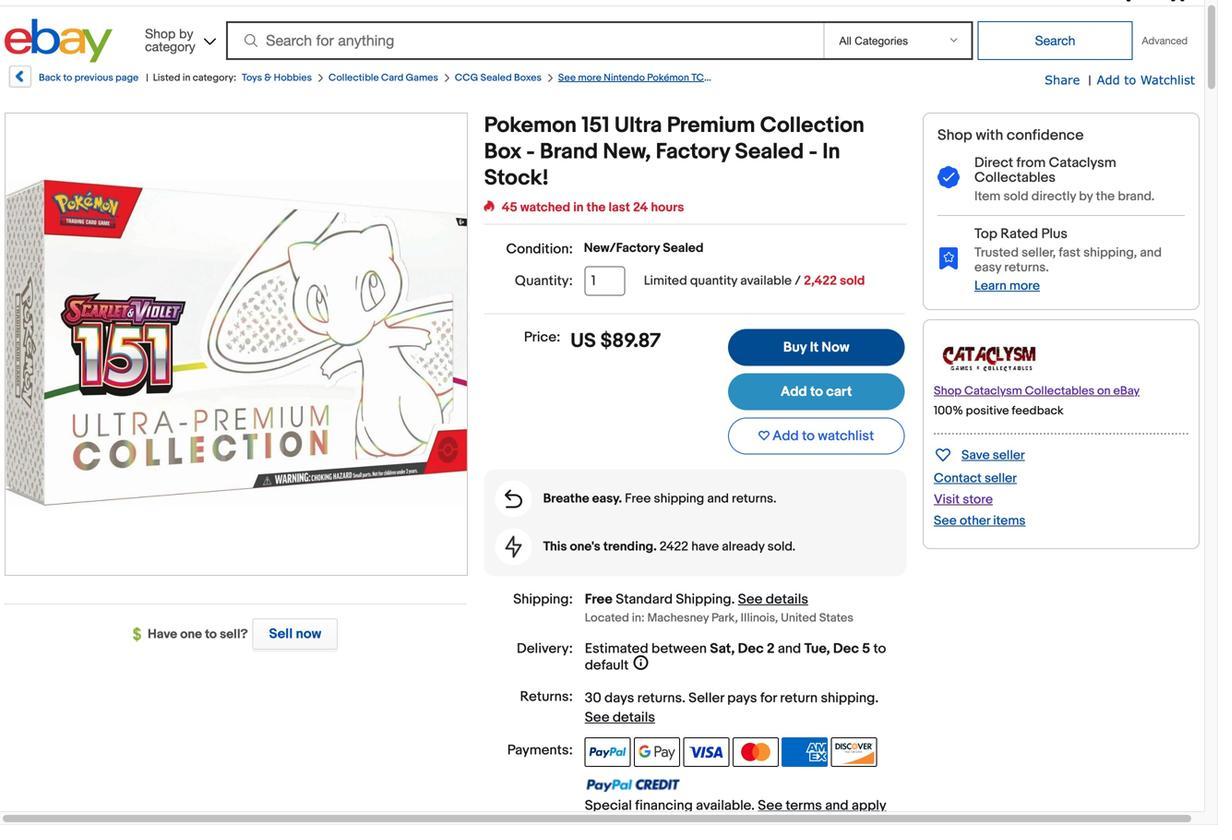 Task type: locate. For each thing, give the bounding box(es) containing it.
standard shipping . see details
[[616, 591, 809, 608]]

| right share button
[[1089, 73, 1092, 89]]

learn
[[975, 278, 1007, 294]]

returns. inside top rated plus trusted seller, fast shipping, and easy returns. learn more
[[1005, 260, 1050, 275]]

1 horizontal spatial free
[[625, 491, 651, 507]]

0 horizontal spatial shipping
[[654, 491, 705, 507]]

add
[[1097, 72, 1121, 87], [781, 384, 808, 400], [773, 428, 799, 445]]

by up "| listed in category:"
[[179, 26, 193, 41]]

1 vertical spatial details
[[613, 710, 656, 726]]

1 horizontal spatial returns.
[[1005, 260, 1050, 275]]

0 horizontal spatial in
[[183, 72, 191, 84]]

add inside button
[[773, 428, 799, 445]]

collectables up item
[[975, 169, 1056, 186]]

master card image
[[733, 738, 779, 767]]

quantity:
[[515, 273, 573, 289]]

0 horizontal spatial free
[[585, 591, 613, 608]]

with details__icon image left easy
[[938, 247, 960, 270]]

shop up "listed" on the left top
[[145, 26, 176, 41]]

quantity
[[691, 273, 738, 289]]

to left watchlist
[[802, 428, 815, 445]]

1 horizontal spatial &
[[749, 72, 756, 84]]

with details__icon image for breathe easy.
[[505, 490, 523, 508]]

- right box
[[527, 139, 535, 165]]

0 vertical spatial more
[[578, 72, 602, 84]]

with details__icon image left this
[[506, 536, 522, 558]]

0 vertical spatial collectables
[[975, 169, 1056, 186]]

5
[[863, 641, 871, 657]]

last
[[609, 200, 631, 216]]

1 vertical spatial add
[[781, 384, 808, 400]]

machesney
[[648, 611, 709, 626]]

details down days
[[613, 710, 656, 726]]

1 horizontal spatial .
[[732, 591, 735, 608]]

in
[[183, 72, 191, 84], [574, 200, 584, 216]]

see inside contact seller visit store see other items
[[934, 513, 957, 529]]

share
[[1045, 72, 1081, 87]]

sealed right ccg
[[481, 72, 512, 84]]

. left seller
[[682, 690, 686, 707]]

0 vertical spatial sold
[[1004, 189, 1029, 204]]

1 vertical spatial shipping
[[821, 690, 876, 707]]

returns. up learn more link
[[1005, 260, 1050, 275]]

cataclysm up directly
[[1049, 155, 1117, 171]]

0 horizontal spatial by
[[179, 26, 193, 41]]

us $89.87
[[571, 329, 661, 353]]

see details link down days
[[585, 710, 656, 726]]

in for watched
[[574, 200, 584, 216]]

sold inside pokemon 151 ultra premium collection box - brand new, factory sealed - in stock! main content
[[840, 273, 866, 289]]

the
[[1097, 189, 1116, 204], [587, 200, 606, 216]]

151 left the ultra
[[582, 113, 610, 139]]

add inside share | add to watchlist
[[1097, 72, 1121, 87]]

with details__icon image left item
[[938, 166, 960, 189]]

shop up 100%
[[934, 384, 962, 398]]

in inside main content
[[574, 200, 584, 216]]

100%
[[934, 404, 964, 418]]

shop inside the shop by category
[[145, 26, 176, 41]]

1 vertical spatial see details link
[[585, 710, 656, 726]]

shop left with
[[938, 126, 973, 145]]

save seller button
[[934, 444, 1026, 465]]

default
[[585, 657, 629, 674]]

limited
[[644, 273, 688, 289]]

| inside share | add to watchlist
[[1089, 73, 1092, 89]]

1 horizontal spatial see details link
[[738, 591, 809, 608]]

now
[[822, 339, 850, 356]]

more left nintendo
[[578, 72, 602, 84]]

pokemon 151 ultra premium collection box - brand new, factory sealed - in stock!
[[484, 113, 865, 192]]

see more nintendo pokémon tcg scarlet & violet - 151 pr... link
[[559, 72, 823, 84]]

available
[[741, 273, 792, 289]]

back to previous page
[[39, 72, 139, 84]]

sold
[[1004, 189, 1029, 204], [840, 273, 866, 289]]

add down 'add to cart' link
[[773, 428, 799, 445]]

1 horizontal spatial 151
[[793, 72, 805, 84]]

1 horizontal spatial now
[[585, 814, 611, 825]]

& right the toys
[[264, 72, 272, 84]]

sold inside direct from cataclysm collectables item sold directly by the brand.
[[1004, 189, 1029, 204]]

0 horizontal spatial returns.
[[732, 491, 777, 507]]

shipping:
[[514, 591, 573, 608]]

1 vertical spatial free
[[585, 591, 613, 608]]

see inside see terms and apply now
[[758, 798, 783, 814]]

2 vertical spatial sealed
[[663, 241, 704, 256]]

1 vertical spatial sealed
[[735, 139, 804, 165]]

the inside direct from cataclysm collectables item sold directly by the brand.
[[1097, 189, 1116, 204]]

card
[[381, 72, 404, 84]]

0 vertical spatial add
[[1097, 72, 1121, 87]]

shop cataclysm collectables on ebay link
[[934, 384, 1140, 398]]

cataclysm up the 100% positive feedback at the right of the page
[[965, 384, 1023, 398]]

45
[[502, 200, 518, 216]]

returns.
[[1005, 260, 1050, 275], [732, 491, 777, 507]]

151 left pr...
[[793, 72, 805, 84]]

0 vertical spatial sealed
[[481, 72, 512, 84]]

with details__icon image
[[938, 166, 960, 189], [938, 247, 960, 270], [505, 490, 523, 508], [506, 536, 522, 558]]

1 vertical spatial collectables
[[1026, 384, 1095, 398]]

1 vertical spatial seller
[[985, 471, 1018, 486]]

contact seller link
[[934, 471, 1018, 486]]

0 vertical spatial free
[[625, 491, 651, 507]]

shipping
[[654, 491, 705, 507], [821, 690, 876, 707]]

dec left 5
[[834, 641, 860, 657]]

other
[[960, 513, 991, 529]]

sealed up limited
[[663, 241, 704, 256]]

none submit inside shop by category banner
[[978, 21, 1133, 60]]

add right share at the top right
[[1097, 72, 1121, 87]]

shop for shop by category
[[145, 26, 176, 41]]

0 horizontal spatial see details link
[[585, 710, 656, 726]]

details inside 30 days returns . seller pays for return shipping . see details
[[613, 710, 656, 726]]

&
[[264, 72, 272, 84], [749, 72, 756, 84]]

cataclysm
[[1049, 155, 1117, 171], [965, 384, 1023, 398]]

& left violet
[[749, 72, 756, 84]]

by
[[179, 26, 193, 41], [1080, 189, 1094, 204]]

to left cart
[[811, 384, 824, 400]]

tcg
[[692, 72, 712, 84]]

collection
[[761, 113, 865, 139]]

see down visit
[[934, 513, 957, 529]]

shop with confidence
[[938, 126, 1085, 145]]

seller down save seller
[[985, 471, 1018, 486]]

0 vertical spatial shipping
[[654, 491, 705, 507]]

1 horizontal spatial in
[[574, 200, 584, 216]]

1 horizontal spatial more
[[1010, 278, 1041, 294]]

hobbies
[[274, 72, 312, 84]]

0 horizontal spatial .
[[682, 690, 686, 707]]

0 horizontal spatial -
[[527, 139, 535, 165]]

dec left 2
[[738, 641, 764, 657]]

to inside button
[[802, 428, 815, 445]]

by right directly
[[1080, 189, 1094, 204]]

free right easy.
[[625, 491, 651, 507]]

seller inside button
[[993, 448, 1026, 463]]

located in: machesney park, illinois, united states
[[585, 611, 854, 626]]

2 vertical spatial shop
[[934, 384, 962, 398]]

one's
[[570, 539, 601, 555]]

45 watched in the last 24 hours
[[502, 200, 685, 216]]

to right 5
[[874, 641, 887, 657]]

seller right save
[[993, 448, 1026, 463]]

sold.
[[768, 539, 796, 555]]

save seller
[[962, 448, 1026, 463]]

Quantity: text field
[[585, 266, 626, 296]]

with
[[976, 126, 1004, 145]]

and left apply at the right bottom of the page
[[826, 798, 849, 814]]

price:
[[524, 329, 561, 346]]

1 horizontal spatial cataclysm
[[1049, 155, 1117, 171]]

0 horizontal spatial |
[[146, 72, 148, 84]]

with details__icon image left 'breathe'
[[505, 490, 523, 508]]

see details link up illinois,
[[738, 591, 809, 608]]

1 horizontal spatial |
[[1089, 73, 1092, 89]]

paypal credit image
[[585, 778, 681, 793]]

by inside direct from cataclysm collectables item sold directly by the brand.
[[1080, 189, 1094, 204]]

see inside 30 days returns . seller pays for return shipping . see details
[[585, 710, 610, 726]]

sold for collectables
[[1004, 189, 1029, 204]]

positive
[[966, 404, 1010, 418]]

add for add to cart
[[781, 384, 808, 400]]

in right "listed" on the left top
[[183, 72, 191, 84]]

| left "listed" on the left top
[[146, 72, 148, 84]]

seller,
[[1022, 245, 1057, 261]]

the left 'last'
[[587, 200, 606, 216]]

the left brand.
[[1097, 189, 1116, 204]]

. up park,
[[732, 591, 735, 608]]

shipping inside 30 days returns . seller pays for return shipping . see details
[[821, 690, 876, 707]]

returns. inside pokemon 151 ultra premium collection box - brand new, factory sealed - in stock! main content
[[732, 491, 777, 507]]

0 vertical spatial see details link
[[738, 591, 809, 608]]

collectables
[[975, 169, 1056, 186], [1026, 384, 1095, 398]]

add to watchlist link
[[1097, 72, 1196, 89]]

contact seller visit store see other items
[[934, 471, 1026, 529]]

0 vertical spatial by
[[179, 26, 193, 41]]

1 horizontal spatial sold
[[1004, 189, 1029, 204]]

new/factory sealed
[[584, 241, 704, 256]]

0 horizontal spatial the
[[587, 200, 606, 216]]

0 vertical spatial in
[[183, 72, 191, 84]]

sell
[[269, 626, 293, 643]]

fast
[[1059, 245, 1081, 261]]

and right 2
[[778, 641, 802, 657]]

. up discover 'image'
[[876, 690, 879, 707]]

now right sell
[[296, 626, 321, 643]]

2 vertical spatial add
[[773, 428, 799, 445]]

0 vertical spatial shop
[[145, 26, 176, 41]]

shipping right return
[[821, 690, 876, 707]]

to inside estimated between sat, dec 2 and tue, dec 5 to default
[[874, 641, 887, 657]]

toys
[[242, 72, 262, 84]]

0 vertical spatial cataclysm
[[1049, 155, 1117, 171]]

add down buy
[[781, 384, 808, 400]]

collectible card games link
[[329, 72, 439, 84]]

now inside see terms and apply now
[[585, 814, 611, 825]]

more right learn
[[1010, 278, 1041, 294]]

1 vertical spatial now
[[585, 814, 611, 825]]

details up united on the right bottom of page
[[766, 591, 809, 608]]

1 vertical spatial 151
[[582, 113, 610, 139]]

1 vertical spatial sold
[[840, 273, 866, 289]]

.
[[732, 591, 735, 608], [682, 690, 686, 707], [876, 690, 879, 707]]

1 horizontal spatial by
[[1080, 189, 1094, 204]]

see down 30
[[585, 710, 610, 726]]

from
[[1017, 155, 1046, 171]]

located
[[585, 611, 630, 626]]

watched
[[521, 200, 571, 216]]

already
[[722, 539, 765, 555]]

dollar sign image
[[133, 628, 148, 642]]

see
[[559, 72, 576, 84], [934, 513, 957, 529], [738, 591, 763, 608], [585, 710, 610, 726], [758, 798, 783, 814]]

ccg sealed boxes link
[[455, 72, 542, 84]]

hours
[[651, 200, 685, 216]]

google pay image
[[634, 738, 681, 767]]

available.
[[696, 798, 755, 814]]

shipping
[[676, 591, 732, 608]]

0 horizontal spatial sold
[[840, 273, 866, 289]]

0 horizontal spatial cataclysm
[[965, 384, 1023, 398]]

collectables up feedback
[[1026, 384, 1095, 398]]

collectables inside direct from cataclysm collectables item sold directly by the brand.
[[975, 169, 1056, 186]]

2 horizontal spatial sealed
[[735, 139, 804, 165]]

boxes
[[514, 72, 542, 84]]

to left 'watchlist'
[[1125, 72, 1137, 87]]

0 vertical spatial seller
[[993, 448, 1026, 463]]

1 horizontal spatial dec
[[834, 641, 860, 657]]

0 vertical spatial 151
[[793, 72, 805, 84]]

it
[[810, 339, 819, 356]]

1 vertical spatial cataclysm
[[965, 384, 1023, 398]]

- right violet
[[787, 72, 791, 84]]

us
[[571, 329, 596, 353]]

0 horizontal spatial 151
[[582, 113, 610, 139]]

0 horizontal spatial details
[[613, 710, 656, 726]]

sealed for ccg sealed boxes
[[481, 72, 512, 84]]

1 vertical spatial in
[[574, 200, 584, 216]]

1 vertical spatial by
[[1080, 189, 1094, 204]]

1 horizontal spatial sealed
[[663, 241, 704, 256]]

sealed left in
[[735, 139, 804, 165]]

see other items link
[[934, 513, 1026, 529]]

seller inside contact seller visit store see other items
[[985, 471, 1018, 486]]

1 horizontal spatial shipping
[[821, 690, 876, 707]]

0 horizontal spatial dec
[[738, 641, 764, 657]]

now down paypal credit image
[[585, 814, 611, 825]]

0 horizontal spatial now
[[296, 626, 321, 643]]

free up located
[[585, 591, 613, 608]]

contact
[[934, 471, 982, 486]]

sold right item
[[1004, 189, 1029, 204]]

0 vertical spatial details
[[766, 591, 809, 608]]

to right back
[[63, 72, 72, 84]]

in right watched
[[574, 200, 584, 216]]

0 horizontal spatial sealed
[[481, 72, 512, 84]]

this
[[543, 539, 567, 555]]

sold right 2,422
[[840, 273, 866, 289]]

special
[[585, 798, 632, 814]]

toys & hobbies
[[242, 72, 312, 84]]

paypal image
[[585, 738, 631, 767]]

to right one
[[205, 627, 217, 643]]

1 vertical spatial more
[[1010, 278, 1041, 294]]

returns
[[638, 690, 682, 707]]

2 & from the left
[[749, 72, 756, 84]]

and right shipping,
[[1141, 245, 1162, 261]]

|
[[146, 72, 148, 84], [1089, 73, 1092, 89]]

1 horizontal spatial the
[[1097, 189, 1116, 204]]

returns. up already
[[732, 491, 777, 507]]

sealed inside pokemon 151 ultra premium collection box - brand new, factory sealed - in stock!
[[735, 139, 804, 165]]

with details__icon image for this one's trending.
[[506, 536, 522, 558]]

30 days returns . seller pays for return shipping . see details
[[585, 690, 879, 726]]

see details link for .
[[738, 591, 809, 608]]

american express image
[[782, 738, 828, 767]]

free
[[625, 491, 651, 507], [585, 591, 613, 608]]

0 horizontal spatial &
[[264, 72, 272, 84]]

1 vertical spatial shop
[[938, 126, 973, 145]]

None submit
[[978, 21, 1133, 60]]

1 vertical spatial returns.
[[732, 491, 777, 507]]

2422
[[660, 539, 689, 555]]

see details link for returns
[[585, 710, 656, 726]]

add to watchlist
[[773, 428, 875, 445]]

see left terms
[[758, 798, 783, 814]]

shipping up 2422
[[654, 491, 705, 507]]

0 vertical spatial returns.
[[1005, 260, 1050, 275]]

- left in
[[809, 139, 818, 165]]



Task type: describe. For each thing, give the bounding box(es) containing it.
/
[[795, 273, 801, 289]]

and inside estimated between sat, dec 2 and tue, dec 5 to default
[[778, 641, 802, 657]]

between
[[652, 641, 707, 657]]

in:
[[632, 611, 645, 626]]

visit
[[934, 492, 960, 508]]

and inside top rated plus trusted seller, fast shipping, and easy returns. learn more
[[1141, 245, 1162, 261]]

with details__icon image for direct from cataclysm collectables
[[938, 166, 960, 189]]

listed
[[153, 72, 181, 84]]

pokemon 151 ultra premium collection box - brand new, factory sealed - in stock! main content
[[484, 113, 907, 825]]

| listed in category:
[[146, 72, 236, 84]]

151 inside pokemon 151 ultra premium collection box - brand new, factory sealed - in stock!
[[582, 113, 610, 139]]

trending.
[[604, 539, 657, 555]]

1 dec from the left
[[738, 641, 764, 657]]

box
[[484, 139, 522, 165]]

2
[[767, 641, 775, 657]]

$89.87
[[601, 329, 661, 353]]

to inside share | add to watchlist
[[1125, 72, 1137, 87]]

visa image
[[684, 738, 730, 767]]

more inside top rated plus trusted seller, fast shipping, and easy returns. learn more
[[1010, 278, 1041, 294]]

24
[[633, 200, 648, 216]]

discover image
[[832, 738, 878, 767]]

add to cart link
[[728, 374, 905, 410]]

watchlist
[[1141, 72, 1196, 87]]

shop by category
[[145, 26, 196, 54]]

tue,
[[805, 641, 831, 657]]

for
[[761, 690, 777, 707]]

add for add to watchlist
[[773, 428, 799, 445]]

estimated
[[585, 641, 649, 657]]

and inside see terms and apply now
[[826, 798, 849, 814]]

to inside "link"
[[63, 72, 72, 84]]

1 horizontal spatial -
[[787, 72, 791, 84]]

seller for contact
[[985, 471, 1018, 486]]

return
[[780, 690, 818, 707]]

stock!
[[484, 165, 549, 192]]

in for listed
[[183, 72, 191, 84]]

sold for /
[[840, 273, 866, 289]]

item
[[975, 189, 1001, 204]]

this one's trending. 2422 have already sold.
[[543, 539, 796, 555]]

shop for shop with confidence
[[938, 126, 973, 145]]

condition:
[[506, 241, 573, 258]]

share | add to watchlist
[[1045, 72, 1196, 89]]

illinois,
[[741, 611, 779, 626]]

terms
[[786, 798, 823, 814]]

seller for save
[[993, 448, 1026, 463]]

ebay
[[1114, 384, 1140, 398]]

account navigation
[[0, 0, 1200, 6]]

factory
[[656, 139, 730, 165]]

Search for anything text field
[[229, 23, 820, 58]]

item direct from brand image
[[934, 336, 1045, 375]]

100% positive feedback
[[934, 404, 1064, 418]]

0 horizontal spatial more
[[578, 72, 602, 84]]

brand.
[[1118, 189, 1155, 204]]

2 horizontal spatial .
[[876, 690, 879, 707]]

2 horizontal spatial -
[[809, 139, 818, 165]]

delivery:
[[517, 641, 573, 657]]

games
[[406, 72, 439, 84]]

learn more link
[[975, 278, 1041, 294]]

1 & from the left
[[264, 72, 272, 84]]

sell now link
[[248, 619, 338, 650]]

items
[[994, 513, 1026, 529]]

brand
[[540, 139, 598, 165]]

visit store link
[[934, 492, 994, 508]]

2 dec from the left
[[834, 641, 860, 657]]

cart
[[827, 384, 853, 400]]

ultra
[[615, 113, 663, 139]]

nintendo
[[604, 72, 645, 84]]

one
[[180, 627, 202, 643]]

buy it now link
[[728, 329, 905, 366]]

sell now
[[269, 626, 321, 643]]

estimated between sat, dec 2 and tue, dec 5 to default
[[585, 641, 887, 674]]

special financing available.
[[585, 798, 758, 814]]

buy
[[784, 339, 807, 356]]

see terms and apply now
[[585, 798, 887, 825]]

shop by category banner
[[0, 0, 1200, 67]]

and up have on the bottom of page
[[708, 491, 729, 507]]

breathe
[[543, 491, 590, 507]]

advanced
[[1143, 35, 1188, 47]]

have
[[148, 627, 177, 643]]

ccg
[[455, 72, 479, 84]]

returns:
[[520, 689, 573, 705]]

30
[[585, 690, 602, 707]]

with details__icon image for top rated plus
[[938, 247, 960, 270]]

save
[[962, 448, 990, 463]]

page
[[116, 72, 139, 84]]

sealed for new/factory sealed
[[663, 241, 704, 256]]

pays
[[728, 690, 758, 707]]

buy it now
[[784, 339, 850, 356]]

direct
[[975, 155, 1014, 171]]

2,422
[[804, 273, 837, 289]]

pokemon 151 ultra premium collection box - brand new, factory sealed - in stock! - picture 1 of 1 image
[[6, 111, 467, 573]]

breathe easy. free shipping and returns.
[[543, 491, 777, 507]]

collectible card games
[[329, 72, 439, 84]]

pokemon
[[484, 113, 577, 139]]

standard
[[616, 591, 673, 608]]

see up illinois,
[[738, 591, 763, 608]]

shop cataclysm collectables on ebay
[[934, 384, 1140, 398]]

watchlist
[[818, 428, 875, 445]]

new/factory
[[584, 241, 660, 256]]

ccg sealed boxes
[[455, 72, 542, 84]]

by inside the shop by category
[[179, 26, 193, 41]]

add to watchlist button
[[728, 418, 905, 455]]

see right boxes at the top
[[559, 72, 576, 84]]

0 vertical spatial now
[[296, 626, 321, 643]]

shop for shop cataclysm collectables on ebay
[[934, 384, 962, 398]]

pr...
[[807, 72, 823, 84]]

days
[[605, 690, 635, 707]]

see more nintendo pokémon tcg scarlet & violet - 151 pr...
[[559, 72, 823, 84]]

easy
[[975, 260, 1002, 275]]

cataclysm inside direct from cataclysm collectables item sold directly by the brand.
[[1049, 155, 1117, 171]]

direct from cataclysm collectables item sold directly by the brand.
[[975, 155, 1155, 204]]

1 horizontal spatial details
[[766, 591, 809, 608]]

the inside pokemon 151 ultra premium collection box - brand new, factory sealed - in stock! main content
[[587, 200, 606, 216]]



Task type: vqa. For each thing, say whether or not it's contained in the screenshot.
Store
yes



